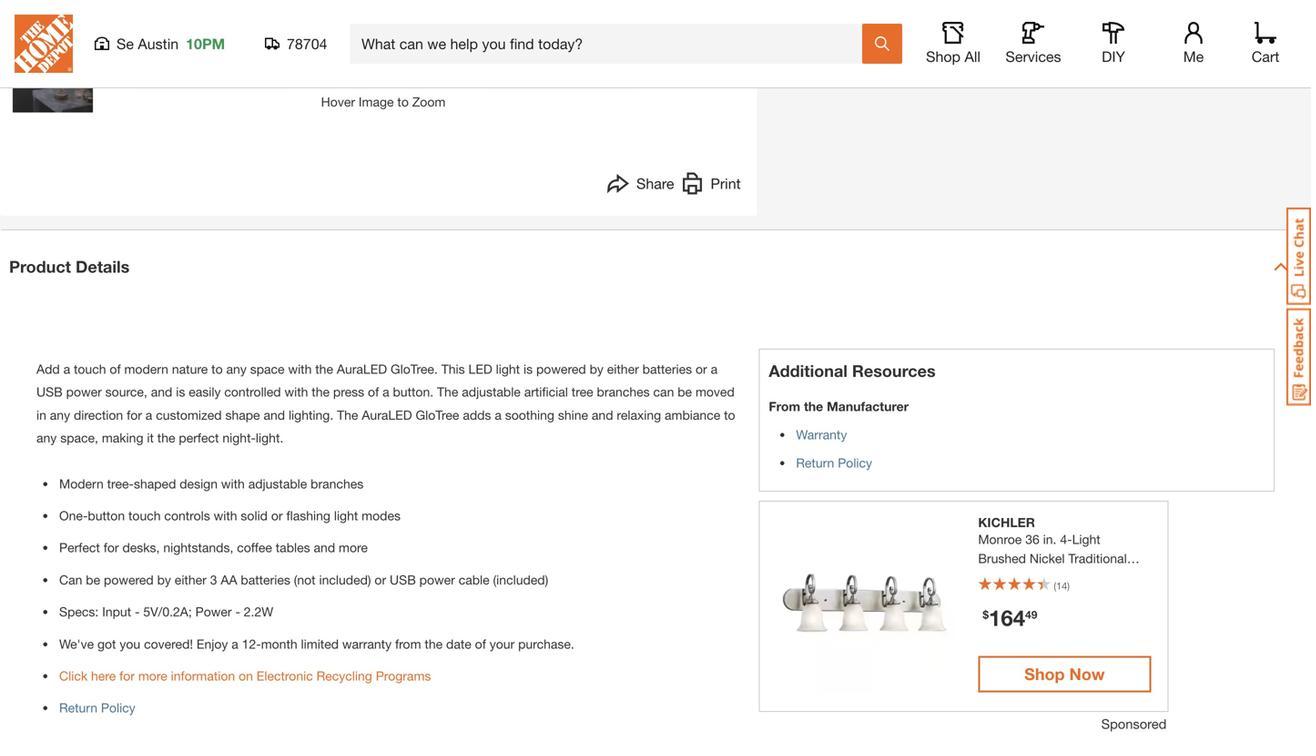 Task type: describe. For each thing, give the bounding box(es) containing it.
click
[[59, 668, 88, 683]]

all
[[965, 48, 981, 65]]

shine
[[558, 407, 588, 422]]

se
[[117, 35, 134, 52]]

1 vertical spatial return policy
[[59, 700, 135, 715]]

tree-
[[107, 476, 134, 491]]

modern
[[124, 361, 168, 377]]

it
[[147, 430, 154, 445]]

78704
[[287, 35, 327, 52]]

2.2w
[[244, 604, 273, 619]]

one-button touch controls with solid or flashing light modes
[[59, 508, 401, 523]]

shop all
[[926, 48, 981, 65]]

0 horizontal spatial batteries
[[241, 572, 290, 587]]

additional resources
[[769, 361, 936, 381]]

details
[[76, 257, 130, 276]]

power inside add a touch of modern nature to any space with the auraled glotree. this led light is powered by either batteries or a usb power source, and is easily controlled with the press of a button. the adjustable artificial tree branches can be moved in any direction for a customized shape and lighting. the auraled glotree adds a soothing shine and relaxing ambiance to any space, making it the perfect night-light.
[[66, 384, 102, 399]]

14
[[1056, 580, 1067, 592]]

the up lighting.
[[312, 384, 330, 399]]

adjustable inside add a touch of modern nature to any space with the auraled glotree. this led light is powered by either batteries or a usb power source, and is easily controlled with the press of a button. the adjustable artificial tree branches can be moved in any direction for a customized shape and lighting. the auraled glotree adds a soothing shine and relaxing ambiance to any space, making it the perfect night-light.
[[462, 384, 521, 399]]

by inside add a touch of modern nature to any space with the auraled glotree. this led light is powered by either batteries or a usb power source, and is easily controlled with the press of a button. the adjustable artificial tree branches can be moved in any direction for a customized shape and lighting. the auraled glotree adds a soothing shine and relaxing ambiance to any space, making it the perfect night-light.
[[590, 361, 604, 377]]

programs
[[376, 668, 431, 683]]

branches inside add a touch of modern nature to any space with the auraled glotree. this led light is powered by either batteries or a usb power source, and is easily controlled with the press of a button. the adjustable artificial tree branches can be moved in any direction for a customized shape and lighting. the auraled glotree adds a soothing shine and relaxing ambiance to any space, making it the perfect night-light.
[[597, 384, 650, 399]]

coffee
[[237, 540, 272, 555]]

covered!
[[144, 636, 193, 651]]

the left date
[[425, 636, 443, 651]]

now
[[1069, 664, 1105, 684]]

1 horizontal spatial return policy
[[796, 455, 872, 470]]

here
[[91, 668, 116, 683]]

can
[[653, 384, 674, 399]]

share button
[[607, 173, 674, 199]]

tree
[[572, 384, 593, 399]]

month
[[261, 636, 297, 651]]

return for the topmost return policy link
[[796, 455, 834, 470]]

1 vertical spatial the
[[337, 407, 358, 422]]

services button
[[1004, 22, 1063, 66]]

modern tree-shaped design with adjustable branches
[[59, 476, 364, 491]]

night-
[[222, 430, 256, 445]]

1 - from the left
[[135, 604, 140, 619]]

customized
[[156, 407, 222, 422]]

relaxing
[[617, 407, 661, 422]]

se austin 10pm
[[117, 35, 225, 52]]

the home depot logo image
[[15, 15, 73, 73]]

2 vertical spatial to
[[724, 407, 735, 422]]

controls
[[164, 508, 210, 523]]

0 vertical spatial return policy link
[[796, 455, 872, 470]]

0 vertical spatial auraled
[[337, 361, 387, 377]]

diy
[[1102, 48, 1125, 65]]

live chat image
[[1287, 208, 1311, 305]]

can
[[59, 572, 82, 587]]

with left solid
[[214, 508, 237, 523]]

1 vertical spatial light
[[334, 508, 358, 523]]

4-
[[1060, 532, 1072, 547]]

0 horizontal spatial more
[[138, 668, 167, 683]]

making
[[102, 430, 143, 445]]

and right shine
[[592, 407, 613, 422]]

product
[[9, 257, 71, 276]]

2
[[53, 59, 65, 85]]

( 14 )
[[1054, 580, 1070, 592]]

ambiance
[[665, 407, 720, 422]]

a right adds
[[495, 407, 502, 422]]

touch for button
[[128, 508, 161, 523]]

1 vertical spatial by
[[157, 572, 171, 587]]

resources
[[852, 361, 936, 381]]

button.
[[393, 384, 434, 399]]

be inside add a touch of modern nature to any space with the auraled glotree. this led light is powered by either batteries or a usb power source, and is easily controlled with the press of a button. the adjustable artificial tree branches can be moved in any direction for a customized shape and lighting. the auraled glotree adds a soothing shine and relaxing ambiance to any space, making it the perfect night-light.
[[678, 384, 692, 399]]

soothing
[[505, 407, 554, 422]]

traditional
[[1068, 551, 1127, 566]]

0 horizontal spatial branches
[[311, 476, 364, 491]]

additional
[[769, 361, 848, 381]]

5v/0.2a;
[[143, 604, 192, 619]]

usb inside add a touch of modern nature to any space with the auraled glotree. this led light is powered by either batteries or a usb power source, and is easily controlled with the press of a button. the adjustable artificial tree branches can be moved in any direction for a customized shape and lighting. the auraled glotree adds a soothing shine and relaxing ambiance to any space, making it the perfect night-light.
[[36, 384, 63, 399]]

1 horizontal spatial the
[[437, 384, 458, 399]]

in
[[36, 407, 46, 422]]

1 vertical spatial policy
[[101, 700, 135, 715]]

share
[[636, 175, 674, 192]]

product details button
[[0, 230, 1311, 303]]

diy button
[[1084, 22, 1143, 66]]

2 - from the left
[[235, 604, 240, 619]]

etched
[[1011, 589, 1051, 604]]

the right from
[[804, 399, 823, 414]]

lighting.
[[289, 407, 333, 422]]

space,
[[60, 430, 98, 445]]

a up moved
[[711, 361, 718, 377]]

on
[[239, 668, 253, 683]]

perfect
[[59, 540, 100, 555]]

direction
[[74, 407, 123, 422]]

1 vertical spatial light
[[1076, 570, 1104, 585]]

the up press
[[315, 361, 333, 377]]

to inside button
[[397, 94, 409, 109]]

controlled
[[224, 384, 281, 399]]

source,
[[105, 384, 147, 399]]

1 vertical spatial usb
[[390, 572, 416, 587]]

moved
[[696, 384, 735, 399]]

specs:
[[59, 604, 99, 619]]

$ 164 49
[[983, 605, 1037, 631]]

adds
[[463, 407, 491, 422]]

image
[[359, 94, 394, 109]]

button
[[88, 508, 125, 523]]

2 vertical spatial of
[[475, 636, 486, 651]]

10pm
[[186, 35, 225, 52]]

monroe 36 in. 4-light brushed nickel traditional bathroom vanity light with satin etched glass image
[[778, 515, 955, 693]]

powered inside add a touch of modern nature to any space with the auraled glotree. this led light is powered by either batteries or a usb power source, and is easily controlled with the press of a button. the adjustable artificial tree branches can be moved in any direction for a customized shape and lighting. the auraled glotree adds a soothing shine and relaxing ambiance to any space, making it the perfect night-light.
[[536, 361, 586, 377]]

from the manufacturer
[[769, 399, 909, 414]]

and right tables
[[314, 540, 335, 555]]

flashing
[[286, 508, 330, 523]]

1 horizontal spatial is
[[524, 361, 533, 377]]

hover image to zoom
[[321, 94, 446, 109]]

0 horizontal spatial return policy link
[[59, 700, 135, 715]]

from
[[395, 636, 421, 651]]

specs: input - 5v/0.2a; power - 2.2w
[[59, 604, 273, 619]]

12-
[[242, 636, 261, 651]]

click here for more information on electronic recycling programs
[[59, 668, 431, 683]]

for inside add a touch of modern nature to any space with the auraled glotree. this led light is powered by either batteries or a usb power source, and is easily controlled with the press of a button. the adjustable artificial tree branches can be moved in any direction for a customized shape and lighting. the auraled glotree adds a soothing shine and relaxing ambiance to any space, making it the perfect night-light.
[[127, 407, 142, 422]]

1 vertical spatial to
[[211, 361, 223, 377]]

1 vertical spatial of
[[368, 384, 379, 399]]

kichler
[[978, 515, 1035, 530]]

tables
[[276, 540, 310, 555]]



Task type: locate. For each thing, give the bounding box(es) containing it.
either inside add a touch of modern nature to any space with the auraled glotree. this led light is powered by either batteries or a usb power source, and is easily controlled with the press of a button. the adjustable artificial tree branches can be moved in any direction for a customized shape and lighting. the auraled glotree adds a soothing shine and relaxing ambiance to any space, making it the perfect night-light.
[[607, 361, 639, 377]]

electronic
[[257, 668, 313, 683]]

0 vertical spatial the
[[437, 384, 458, 399]]

with down traditional
[[1108, 570, 1131, 585]]

return policy down warranty
[[796, 455, 872, 470]]

0 horizontal spatial powered
[[104, 572, 154, 587]]

1 horizontal spatial powered
[[536, 361, 586, 377]]

any down in
[[36, 430, 57, 445]]

return policy down here
[[59, 700, 135, 715]]

manufacturer
[[827, 399, 909, 414]]

purchase.
[[518, 636, 574, 651]]

1 vertical spatial return policy link
[[59, 700, 135, 715]]

shaped
[[134, 476, 176, 491]]

shape
[[225, 407, 260, 422]]

me
[[1183, 48, 1204, 65]]

branches
[[597, 384, 650, 399], [311, 476, 364, 491]]

glass
[[1054, 589, 1087, 604]]

shop now
[[1025, 664, 1105, 684]]

design
[[180, 476, 218, 491]]

1 vertical spatial is
[[176, 384, 185, 399]]

policy down here
[[101, 700, 135, 715]]

powered up input at the left of page
[[104, 572, 154, 587]]

0 horizontal spatial of
[[110, 361, 121, 377]]

1 vertical spatial branches
[[311, 476, 364, 491]]

0 horizontal spatial either
[[175, 572, 207, 587]]

1 horizontal spatial branches
[[597, 384, 650, 399]]

the down this
[[437, 384, 458, 399]]

print
[[711, 175, 741, 192]]

powered up artificial
[[536, 361, 586, 377]]

0 vertical spatial batteries
[[643, 361, 692, 377]]

0 horizontal spatial to
[[211, 361, 223, 377]]

0 vertical spatial of
[[110, 361, 121, 377]]

touch for a
[[74, 361, 106, 377]]

- right input at the left of page
[[135, 604, 140, 619]]

shop for shop all
[[926, 48, 961, 65]]

1 horizontal spatial batteries
[[643, 361, 692, 377]]

batteries up 2.2w
[[241, 572, 290, 587]]

0 vertical spatial either
[[607, 361, 639, 377]]

return policy link down here
[[59, 700, 135, 715]]

0 vertical spatial touch
[[74, 361, 106, 377]]

0 horizontal spatial touch
[[74, 361, 106, 377]]

to left zoom
[[397, 94, 409, 109]]

be right can
[[86, 572, 100, 587]]

shop now button
[[978, 656, 1151, 692]]

limited
[[301, 636, 339, 651]]

1 horizontal spatial usb
[[390, 572, 416, 587]]

feedback link image
[[1287, 308, 1311, 406]]

artificial
[[524, 384, 568, 399]]

input
[[102, 604, 131, 619]]

shop for shop now
[[1025, 664, 1065, 684]]

warranty link
[[796, 427, 847, 442]]

hover
[[321, 94, 355, 109]]

a right add
[[63, 361, 70, 377]]

click here for more information on electronic recycling programs link
[[59, 668, 431, 683]]

return down click
[[59, 700, 97, 715]]

0 vertical spatial by
[[590, 361, 604, 377]]

batteries up "can"
[[643, 361, 692, 377]]

0 vertical spatial power
[[66, 384, 102, 399]]

1 horizontal spatial more
[[339, 540, 368, 555]]

0 vertical spatial branches
[[597, 384, 650, 399]]

$
[[983, 608, 989, 621]]

be right "can"
[[678, 384, 692, 399]]

any right in
[[50, 407, 70, 422]]

0 vertical spatial or
[[696, 361, 707, 377]]

0 horizontal spatial adjustable
[[248, 476, 307, 491]]

austin
[[138, 35, 179, 52]]

to down moved
[[724, 407, 735, 422]]

0 vertical spatial usb
[[36, 384, 63, 399]]

of right press
[[368, 384, 379, 399]]

0 vertical spatial light
[[496, 361, 520, 377]]

0 horizontal spatial light
[[334, 508, 358, 523]]

1 horizontal spatial touch
[[128, 508, 161, 523]]

power up 'direction'
[[66, 384, 102, 399]]

1 vertical spatial either
[[175, 572, 207, 587]]

1 horizontal spatial adjustable
[[462, 384, 521, 399]]

of up source,
[[110, 361, 121, 377]]

policy down warranty
[[838, 455, 872, 470]]

1 horizontal spatial return
[[796, 455, 834, 470]]

(
[[1054, 580, 1056, 592]]

of left your
[[475, 636, 486, 651]]

1 horizontal spatial be
[[678, 384, 692, 399]]

+
[[40, 59, 53, 85]]

0 vertical spatial for
[[127, 407, 142, 422]]

1 horizontal spatial or
[[375, 572, 386, 587]]

branches up relaxing
[[597, 384, 650, 399]]

return down warranty
[[796, 455, 834, 470]]

0 horizontal spatial is
[[176, 384, 185, 399]]

touch inside add a touch of modern nature to any space with the auraled glotree. this led light is powered by either batteries or a usb power source, and is easily controlled with the press of a button. the adjustable artificial tree branches can be moved in any direction for a customized shape and lighting. the auraled glotree adds a soothing shine and relaxing ambiance to any space, making it the perfect night-light.
[[74, 361, 106, 377]]

or right solid
[[271, 508, 283, 523]]

of
[[110, 361, 121, 377], [368, 384, 379, 399], [475, 636, 486, 651]]

-
[[135, 604, 140, 619], [235, 604, 240, 619]]

a left 12-
[[232, 636, 238, 651]]

more down the covered!
[[138, 668, 167, 683]]

1 vertical spatial adjustable
[[248, 476, 307, 491]]

modern
[[59, 476, 104, 491]]

What can we help you find today? search field
[[361, 25, 861, 63]]

0 horizontal spatial or
[[271, 508, 283, 523]]

or inside add a touch of modern nature to any space with the auraled glotree. this led light is powered by either batteries or a usb power source, and is easily controlled with the press of a button. the adjustable artificial tree branches can be moved in any direction for a customized shape and lighting. the auraled glotree adds a soothing shine and relaxing ambiance to any space, making it the perfect night-light.
[[696, 361, 707, 377]]

0 horizontal spatial by
[[157, 572, 171, 587]]

0 horizontal spatial return
[[59, 700, 97, 715]]

power
[[195, 604, 232, 619]]

either up relaxing
[[607, 361, 639, 377]]

light inside add a touch of modern nature to any space with the auraled glotree. this led light is powered by either batteries or a usb power source, and is easily controlled with the press of a button. the adjustable artificial tree branches can be moved in any direction for a customized shape and lighting. the auraled glotree adds a soothing shine and relaxing ambiance to any space, making it the perfect night-light.
[[496, 361, 520, 377]]

(not
[[294, 572, 316, 587]]

0 vertical spatial policy
[[838, 455, 872, 470]]

for down source,
[[127, 407, 142, 422]]

1 vertical spatial touch
[[128, 508, 161, 523]]

and
[[151, 384, 172, 399], [264, 407, 285, 422], [592, 407, 613, 422], [314, 540, 335, 555]]

usb down add
[[36, 384, 63, 399]]

to
[[397, 94, 409, 109], [211, 361, 223, 377], [724, 407, 735, 422]]

shop inside button
[[1025, 664, 1065, 684]]

78704 button
[[265, 35, 328, 53]]

1 vertical spatial more
[[138, 668, 167, 683]]

space
[[250, 361, 285, 377]]

be
[[678, 384, 692, 399], [86, 572, 100, 587]]

by up tree
[[590, 361, 604, 377]]

nightstands,
[[163, 540, 233, 555]]

light up traditional
[[1072, 532, 1101, 547]]

1 horizontal spatial to
[[397, 94, 409, 109]]

warranty
[[342, 636, 392, 651]]

+ 2
[[40, 59, 65, 85]]

return policy link down warranty
[[796, 455, 872, 470]]

is up artificial
[[524, 361, 533, 377]]

recycling
[[317, 668, 372, 683]]

cart link
[[1246, 22, 1286, 66]]

with up one-button touch controls with solid or flashing light modes
[[221, 476, 245, 491]]

0 horizontal spatial power
[[66, 384, 102, 399]]

light down traditional
[[1076, 570, 1104, 585]]

1 vertical spatial batteries
[[241, 572, 290, 587]]

touch right add
[[74, 361, 106, 377]]

1 horizontal spatial either
[[607, 361, 639, 377]]

1 vertical spatial powered
[[104, 572, 154, 587]]

light
[[1072, 532, 1101, 547], [1076, 570, 1104, 585]]

0 vertical spatial shop
[[926, 48, 961, 65]]

either
[[607, 361, 639, 377], [175, 572, 207, 587]]

branches up flashing
[[311, 476, 364, 491]]

1 horizontal spatial of
[[368, 384, 379, 399]]

or up moved
[[696, 361, 707, 377]]

the right it on the bottom left of page
[[157, 430, 175, 445]]

0 horizontal spatial be
[[86, 572, 100, 587]]

2 vertical spatial or
[[375, 572, 386, 587]]

1 horizontal spatial -
[[235, 604, 240, 619]]

2 horizontal spatial or
[[696, 361, 707, 377]]

a up it on the bottom left of page
[[146, 407, 152, 422]]

shop
[[926, 48, 961, 65], [1025, 664, 1065, 684]]

shop left all
[[926, 48, 961, 65]]

1 horizontal spatial return policy link
[[796, 455, 872, 470]]

0 vertical spatial light
[[1072, 532, 1101, 547]]

nickel
[[1030, 551, 1065, 566]]

led
[[469, 361, 492, 377]]

for left desks,
[[104, 540, 119, 555]]

auraled down button.
[[362, 407, 412, 422]]

kichler monroe 36 in. 4-light brushed nickel traditional bathroom vanity light with satin etched glass
[[978, 515, 1131, 604]]

1 vertical spatial for
[[104, 540, 119, 555]]

by up specs: input - 5v/0.2a; power - 2.2w
[[157, 572, 171, 587]]

the down press
[[337, 407, 358, 422]]

light left modes
[[334, 508, 358, 523]]

a
[[63, 361, 70, 377], [711, 361, 718, 377], [383, 384, 389, 399], [146, 407, 152, 422], [495, 407, 502, 422], [232, 636, 238, 651]]

0 horizontal spatial the
[[337, 407, 358, 422]]

2 vertical spatial for
[[119, 668, 135, 683]]

me button
[[1165, 22, 1223, 66]]

aa
[[221, 572, 237, 587]]

0 horizontal spatial -
[[135, 604, 140, 619]]

auraled up press
[[337, 361, 387, 377]]

warranty
[[796, 427, 847, 442]]

add
[[36, 361, 60, 377]]

1 vertical spatial return
[[59, 700, 97, 715]]

or
[[696, 361, 707, 377], [271, 508, 283, 523], [375, 572, 386, 587]]

or right included)
[[375, 572, 386, 587]]

with inside kichler monroe 36 in. 4-light brushed nickel traditional bathroom vanity light with satin etched glass
[[1108, 570, 1131, 585]]

0 vertical spatial is
[[524, 361, 533, 377]]

1 vertical spatial auraled
[[362, 407, 412, 422]]

product details
[[9, 257, 130, 276]]

power left the cable
[[419, 572, 455, 587]]

zoom
[[412, 94, 446, 109]]

0 horizontal spatial return policy
[[59, 700, 135, 715]]

hover image to zoom button
[[110, 0, 657, 112]]

bathroom
[[978, 570, 1034, 585]]

usb right included)
[[390, 572, 416, 587]]

usb
[[36, 384, 63, 399], [390, 572, 416, 587]]

1 horizontal spatial by
[[590, 361, 604, 377]]

2 vertical spatial any
[[36, 430, 57, 445]]

this
[[441, 361, 465, 377]]

0 horizontal spatial usb
[[36, 384, 63, 399]]

more up included)
[[339, 540, 368, 555]]

and down modern
[[151, 384, 172, 399]]

shop left now
[[1025, 664, 1065, 684]]

can be powered by either 3 aa batteries (not included) or usb power cable (included)
[[59, 572, 548, 587]]

0 vertical spatial to
[[397, 94, 409, 109]]

with right space
[[288, 361, 312, 377]]

1 vertical spatial any
[[50, 407, 70, 422]]

adjustable up solid
[[248, 476, 307, 491]]

0 horizontal spatial shop
[[926, 48, 961, 65]]

a left button.
[[383, 384, 389, 399]]

shop inside button
[[926, 48, 961, 65]]

2 horizontal spatial to
[[724, 407, 735, 422]]

caret image
[[1274, 260, 1288, 274]]

1 horizontal spatial shop
[[1025, 664, 1065, 684]]

1 vertical spatial power
[[419, 572, 455, 587]]

modes
[[362, 508, 401, 523]]

tzumi wall light panels 9004hd fa.5 image
[[13, 32, 93, 112]]

powered
[[536, 361, 586, 377], [104, 572, 154, 587]]

shop all button
[[924, 22, 982, 66]]

0 vertical spatial adjustable
[[462, 384, 521, 399]]

with up lighting.
[[285, 384, 308, 399]]

0 vertical spatial powered
[[536, 361, 586, 377]]

1 horizontal spatial policy
[[838, 455, 872, 470]]

adjustable
[[462, 384, 521, 399], [248, 476, 307, 491]]

2 horizontal spatial of
[[475, 636, 486, 651]]

sponsored
[[1101, 716, 1167, 732]]

1 horizontal spatial light
[[496, 361, 520, 377]]

to up easily at the bottom left
[[211, 361, 223, 377]]

either left 3
[[175, 572, 207, 587]]

enjoy
[[197, 636, 228, 651]]

your
[[490, 636, 515, 651]]

glotree.
[[391, 361, 438, 377]]

164
[[989, 605, 1025, 631]]

for right here
[[119, 668, 135, 683]]

0 vertical spatial return policy
[[796, 455, 872, 470]]

0 vertical spatial return
[[796, 455, 834, 470]]

1 horizontal spatial power
[[419, 572, 455, 587]]

- left 2.2w
[[235, 604, 240, 619]]

1 vertical spatial be
[[86, 572, 100, 587]]

0 vertical spatial any
[[226, 361, 247, 377]]

return for return policy link to the left
[[59, 700, 97, 715]]

batteries
[[643, 361, 692, 377], [241, 572, 290, 587]]

tzumi wall light panels 9004hd 44.4 image
[[13, 0, 93, 16]]

we've
[[59, 636, 94, 651]]

touch up desks,
[[128, 508, 161, 523]]

is left easily at the bottom left
[[176, 384, 185, 399]]

and up 'light.' on the bottom of page
[[264, 407, 285, 422]]

any up controlled
[[226, 361, 247, 377]]

adjustable down led
[[462, 384, 521, 399]]

batteries inside add a touch of modern nature to any space with the auraled glotree. this led light is powered by either batteries or a usb power source, and is easily controlled with the press of a button. the adjustable artificial tree branches can be moved in any direction for a customized shape and lighting. the auraled glotree adds a soothing shine and relaxing ambiance to any space, making it the perfect night-light.
[[643, 361, 692, 377]]

light right led
[[496, 361, 520, 377]]

desks,
[[122, 540, 160, 555]]

0 vertical spatial be
[[678, 384, 692, 399]]

power
[[66, 384, 102, 399], [419, 572, 455, 587]]

light.
[[256, 430, 283, 445]]

0 vertical spatial more
[[339, 540, 368, 555]]

49
[[1025, 608, 1037, 621]]



Task type: vqa. For each thing, say whether or not it's contained in the screenshot.
Modern tree-shaped design with adjustable branches
yes



